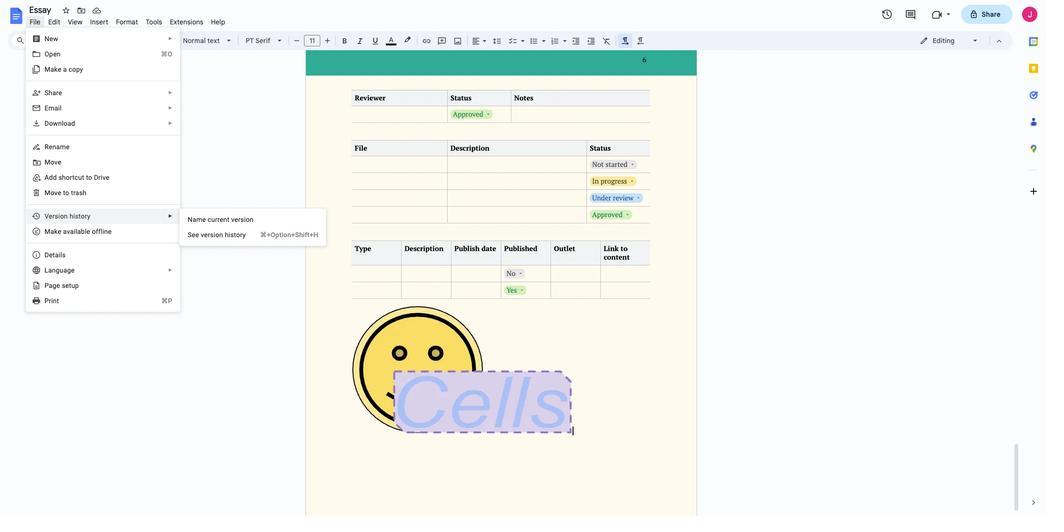 Task type: locate. For each thing, give the bounding box(es) containing it.
version up history on the left of the page
[[231, 216, 254, 224]]

view menu item
[[64, 16, 86, 28]]

r ename
[[45, 143, 70, 151]]

extensions
[[170, 18, 204, 26]]

edit menu item
[[44, 16, 64, 28]]

d ownload
[[45, 120, 75, 127]]

1 vertical spatial version
[[201, 231, 223, 239]]

menu bar
[[26, 12, 229, 28]]

0 vertical spatial version
[[231, 216, 254, 224]]

e
[[45, 104, 48, 112]]

share s element
[[45, 89, 65, 97]]

⌘+option+shift+h element
[[249, 230, 318, 240]]

version
[[231, 216, 254, 224], [201, 231, 223, 239]]

edit
[[48, 18, 60, 26]]

1 vertical spatial n
[[188, 216, 193, 224]]

insert menu item
[[86, 16, 112, 28]]

help menu item
[[207, 16, 229, 28]]

add shortcut to drive , element
[[45, 174, 112, 182]]

ee
[[192, 231, 199, 239]]

2 ► from the top
[[168, 90, 173, 95]]

l anguage
[[45, 267, 75, 275]]

0 vertical spatial s
[[45, 89, 49, 97]]

0 horizontal spatial s
[[45, 89, 49, 97]]

application
[[0, 0, 1048, 517]]

menu
[[26, 28, 180, 312], [180, 209, 326, 246]]

line & paragraph spacing image
[[492, 34, 503, 47]]

application containing share
[[0, 0, 1048, 517]]

name current version n element
[[188, 216, 257, 224]]

menu bar containing file
[[26, 12, 229, 28]]

make a c opy
[[45, 66, 83, 73]]

0 vertical spatial n
[[45, 35, 49, 43]]

n for ew
[[45, 35, 49, 43]]

to
[[86, 174, 92, 182]]

m
[[45, 159, 51, 166]]

►
[[168, 36, 173, 41], [168, 90, 173, 95], [168, 105, 173, 111], [168, 121, 173, 126], [168, 214, 173, 219], [168, 268, 173, 273]]

text
[[207, 36, 220, 45]]

e mail
[[45, 104, 62, 112]]

► for ownload
[[168, 121, 173, 126]]

n
[[45, 35, 49, 43], [188, 216, 193, 224]]

n up o
[[45, 35, 49, 43]]

pt
[[246, 36, 254, 45]]

n up the ee
[[188, 216, 193, 224]]

version
[[45, 213, 68, 220]]

mode and view toolbar
[[913, 31, 1008, 50]]

version h istory
[[45, 213, 90, 220]]

1 vertical spatial e
[[56, 282, 60, 290]]

e for k
[[58, 228, 61, 236]]

1 vertical spatial s
[[188, 231, 192, 239]]

1 horizontal spatial n
[[188, 216, 193, 224]]

e right ma
[[58, 228, 61, 236]]

details
[[45, 252, 66, 259]]

s
[[45, 89, 49, 97], [188, 231, 192, 239]]

s for ee
[[188, 231, 192, 239]]

e
[[58, 228, 61, 236], [56, 282, 60, 290]]

n ame current version
[[188, 216, 254, 224]]

⌘+option+shift+h
[[260, 231, 318, 239]]

normal
[[183, 36, 206, 45]]

version right the ee
[[201, 231, 223, 239]]

language l element
[[45, 267, 78, 275]]

tab list
[[1021, 28, 1048, 490]]

make a copy c element
[[45, 66, 86, 73]]

► for ew
[[168, 36, 173, 41]]

pen
[[49, 50, 61, 58]]

tab list inside menu bar banner
[[1021, 28, 1048, 490]]

normal text
[[183, 36, 220, 45]]

⌘p element
[[150, 297, 172, 306]]

trash
[[71, 189, 87, 197]]

format
[[116, 18, 138, 26]]

new n element
[[45, 35, 61, 43]]

file menu item
[[26, 16, 44, 28]]

0 horizontal spatial n
[[45, 35, 49, 43]]

a
[[63, 66, 67, 73]]

share
[[982, 10, 1001, 19]]

file
[[30, 18, 41, 26]]

rename r element
[[45, 143, 72, 151]]

anguage
[[48, 267, 75, 275]]

1 horizontal spatial s
[[188, 231, 192, 239]]

h
[[70, 213, 73, 220]]

move m element
[[45, 159, 64, 166]]

p rint
[[45, 298, 59, 305]]

details b element
[[45, 252, 69, 259]]

⌘o
[[161, 50, 172, 58]]

tools menu item
[[142, 16, 166, 28]]

⌘o element
[[149, 49, 172, 59]]

menu bar inside menu bar banner
[[26, 12, 229, 28]]

make
[[45, 66, 61, 73]]

s hare
[[45, 89, 62, 97]]

shortcut
[[59, 174, 84, 182]]

3 ► from the top
[[168, 105, 173, 111]]

s for hare
[[45, 89, 49, 97]]

► for anguage
[[168, 268, 173, 273]]

editing button
[[914, 34, 986, 48]]

4 ► from the top
[[168, 121, 173, 126]]

ove
[[51, 159, 61, 166]]

1 horizontal spatial version
[[231, 216, 254, 224]]

6 ► from the top
[[168, 268, 173, 273]]

e for g
[[56, 282, 60, 290]]

0 vertical spatial e
[[58, 228, 61, 236]]

r
[[45, 143, 49, 151]]

ename
[[49, 143, 70, 151]]

⌘p
[[161, 298, 172, 305]]

drive
[[94, 174, 110, 182]]

main toolbar
[[59, 0, 649, 272]]

numbered list menu image
[[561, 34, 567, 38]]

e right pa
[[56, 282, 60, 290]]

current
[[208, 216, 230, 224]]

5 ► from the top
[[168, 214, 173, 219]]

1 ► from the top
[[168, 36, 173, 41]]



Task type: describe. For each thing, give the bounding box(es) containing it.
highlight color image
[[402, 34, 413, 46]]

download d element
[[45, 120, 78, 127]]

serif
[[256, 36, 271, 45]]

ma
[[45, 228, 54, 236]]

see version history s element
[[188, 231, 249, 239]]

version history h element
[[45, 213, 93, 220]]

0 horizontal spatial version
[[201, 231, 223, 239]]

l
[[45, 267, 48, 275]]

c
[[69, 66, 72, 73]]

add
[[45, 174, 57, 182]]

styles list. normal text selected. option
[[183, 34, 221, 47]]

move to trash t element
[[45, 189, 89, 197]]

print p element
[[45, 298, 62, 305]]

o
[[65, 189, 69, 197]]

o
[[45, 50, 49, 58]]

history
[[225, 231, 246, 239]]

setup
[[62, 282, 79, 290]]

move t o trash
[[45, 189, 87, 197]]

share button
[[962, 5, 1013, 24]]

Rename text field
[[26, 4, 57, 15]]

offline
[[92, 228, 112, 236]]

ame
[[193, 216, 206, 224]]

pa
[[45, 282, 53, 290]]

menu bar banner
[[0, 0, 1048, 517]]

g
[[53, 282, 56, 290]]

Font size field
[[304, 35, 324, 47]]

m ove
[[45, 159, 61, 166]]

open o element
[[45, 50, 63, 58]]

► for hare
[[168, 90, 173, 95]]

ew
[[49, 35, 58, 43]]

editing
[[933, 36, 955, 45]]

ma k e available offline
[[45, 228, 112, 236]]

pa g e setup
[[45, 282, 79, 290]]

Font size text field
[[305, 35, 320, 46]]

n ew
[[45, 35, 58, 43]]

help
[[211, 18, 225, 26]]

ownload
[[49, 120, 75, 127]]

view
[[68, 18, 83, 26]]

page setup g element
[[45, 282, 82, 290]]

o pen
[[45, 50, 61, 58]]

available
[[63, 228, 90, 236]]

format menu item
[[112, 16, 142, 28]]

checklist menu image
[[519, 34, 525, 38]]

tools
[[146, 18, 162, 26]]

k
[[54, 228, 58, 236]]

insert image image
[[453, 34, 464, 47]]

opy
[[72, 66, 83, 73]]

text color image
[[386, 34, 397, 46]]

email e element
[[45, 104, 65, 112]]

add shortcut to drive
[[45, 174, 110, 182]]

d
[[45, 120, 49, 127]]

font list. pt serif selected. option
[[246, 34, 272, 47]]

move
[[45, 189, 61, 197]]

p
[[45, 298, 49, 305]]

insert
[[90, 18, 108, 26]]

make available offline k element
[[45, 228, 115, 236]]

► for mail
[[168, 105, 173, 111]]

pt serif
[[246, 36, 271, 45]]

n for ame
[[188, 216, 193, 224]]

extensions menu item
[[166, 16, 207, 28]]

mail
[[48, 104, 62, 112]]

Menus field
[[12, 34, 60, 47]]

s ee version history
[[188, 231, 246, 239]]

t
[[63, 189, 65, 197]]

rint
[[49, 298, 59, 305]]

Star checkbox
[[59, 4, 73, 17]]

istory
[[73, 213, 90, 220]]

hare
[[49, 89, 62, 97]]



Task type: vqa. For each thing, say whether or not it's contained in the screenshot.


